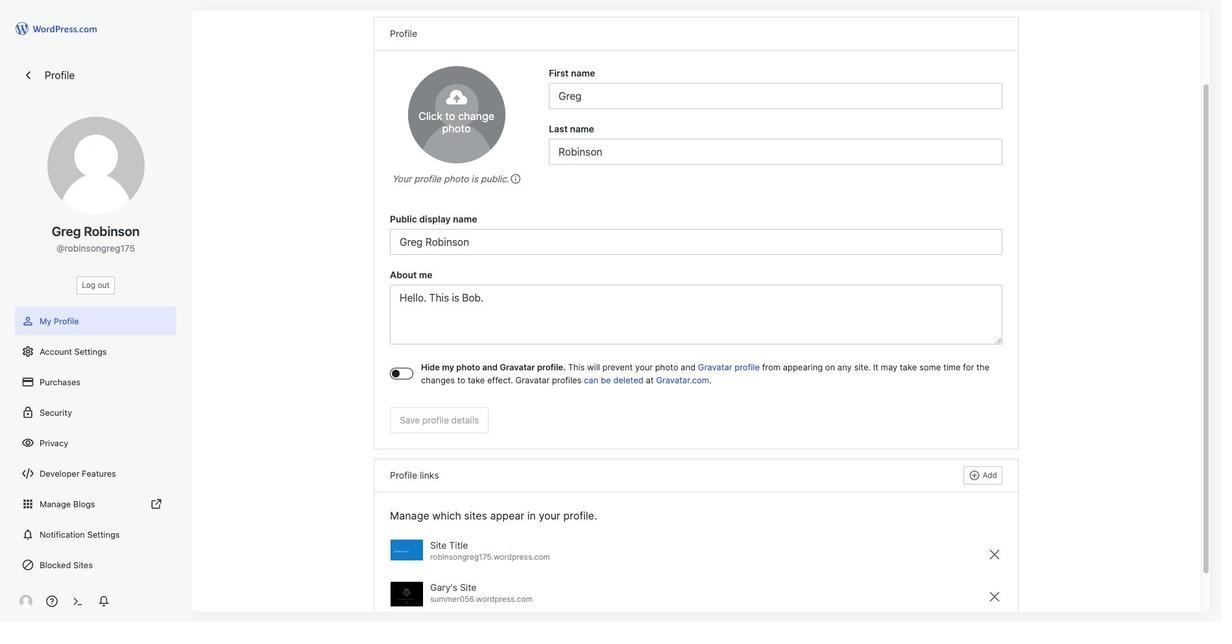 Task type: vqa. For each thing, say whether or not it's contained in the screenshot.
topmost Task enabled icon
no



Task type: describe. For each thing, give the bounding box(es) containing it.
settings image
[[21, 345, 34, 358]]

credit_card image
[[21, 376, 34, 389]]

block image
[[21, 559, 34, 572]]

person image
[[21, 315, 34, 328]]

apps image
[[21, 498, 34, 511]]

more information image
[[509, 173, 521, 184]]

0 horizontal spatial greg robinson image
[[19, 595, 32, 608]]



Task type: locate. For each thing, give the bounding box(es) containing it.
2 horizontal spatial greg robinson image
[[408, 66, 505, 164]]

visibility image
[[21, 437, 34, 450]]

group
[[549, 66, 1003, 109], [549, 122, 1003, 165], [390, 212, 1003, 255], [390, 268, 1003, 348]]

greg robinson image
[[408, 66, 505, 164], [47, 117, 144, 214], [19, 595, 32, 608]]

1 horizontal spatial greg robinson image
[[47, 117, 144, 214]]

lock image
[[21, 406, 34, 419]]

None text field
[[549, 83, 1003, 109], [549, 139, 1003, 165], [390, 229, 1003, 255], [390, 285, 1003, 345], [549, 83, 1003, 109], [549, 139, 1003, 165], [390, 229, 1003, 255], [390, 285, 1003, 345]]

notifications image
[[21, 528, 34, 541]]



